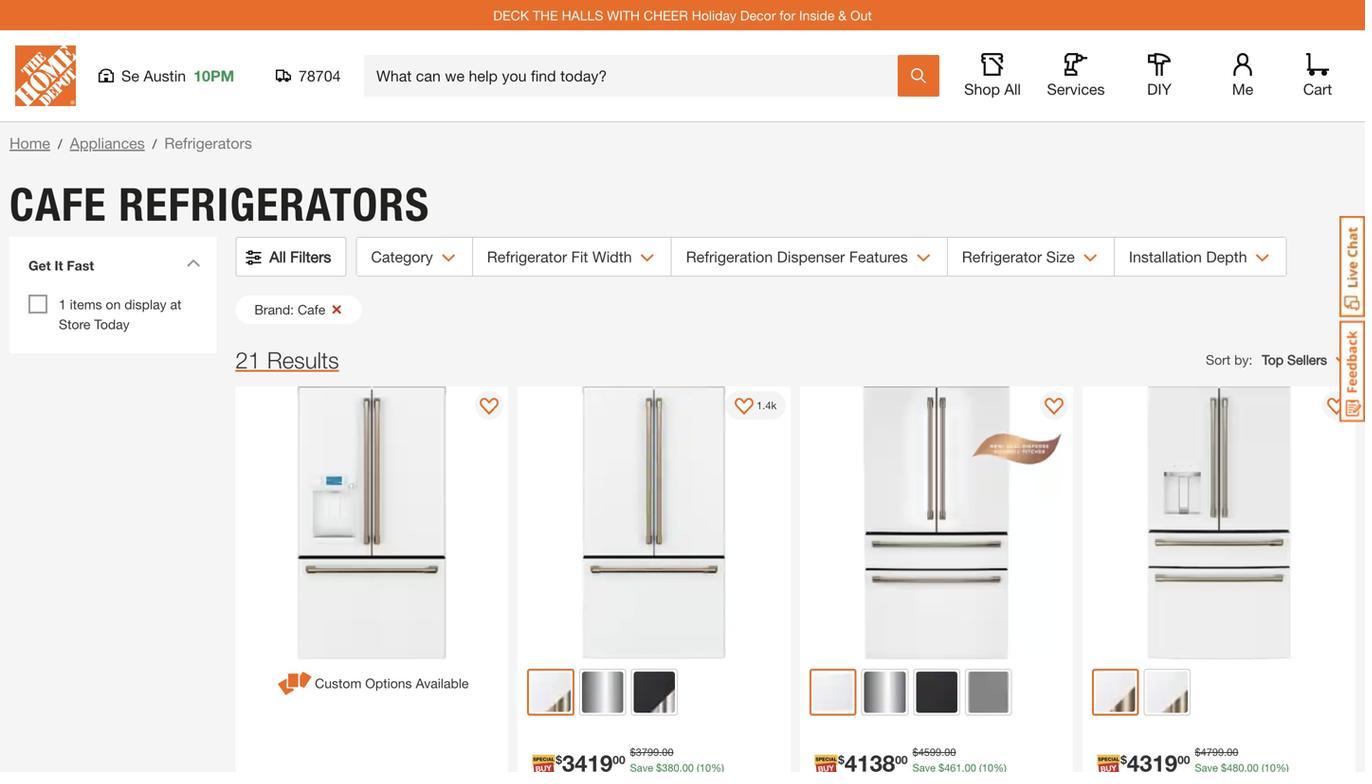 Task type: vqa. For each thing, say whether or not it's contained in the screenshot.
rightmost 5
no



Task type: locate. For each thing, give the bounding box(es) containing it.
it
[[55, 258, 63, 274]]

display image inside the 1.4k dropdown button
[[735, 398, 754, 417]]

open arrow image inside refrigerator fit width "link"
[[641, 254, 655, 263]]

1.4k button
[[726, 392, 786, 420]]

custom
[[315, 676, 362, 692]]

/ right home in the left top of the page
[[58, 136, 62, 152]]

available
[[416, 676, 469, 692]]

home / appliances / refrigerators
[[9, 134, 252, 152]]

open arrow image right width
[[641, 254, 655, 263]]

&
[[838, 7, 847, 23]]

refrigerator for refrigerator fit width
[[487, 248, 567, 266]]

refrigeration dispenser features link
[[672, 238, 947, 276]]

shop
[[964, 80, 1000, 98]]

0 horizontal spatial all
[[270, 248, 286, 266]]

refrigerator for refrigerator size
[[962, 248, 1042, 266]]

platinum glass image
[[968, 672, 1009, 714]]

open arrow image right "category" at the top of page
[[442, 254, 456, 263]]

2 horizontal spatial .
[[1224, 747, 1227, 759]]

sort
[[1206, 352, 1231, 368]]

category link
[[357, 238, 472, 276]]

refrigerator
[[487, 248, 567, 266], [962, 248, 1042, 266]]

fingerprint resistant matte black image
[[634, 672, 675, 714]]

1 display image from the left
[[480, 398, 499, 417]]

2 matte white image from the left
[[1096, 673, 1136, 713]]

stainless steel image
[[582, 672, 623, 714]]

all inside "button"
[[1005, 80, 1021, 98]]

with
[[607, 7, 640, 23]]

today
[[94, 317, 130, 332]]

halls
[[562, 7, 603, 23]]

display image
[[480, 398, 499, 417], [735, 398, 754, 417], [1045, 398, 1064, 417], [1328, 398, 1347, 417]]

refrigerators up "cafe refrigerators"
[[164, 134, 252, 152]]

cafe right brand: on the left of page
[[298, 302, 325, 318]]

/
[[58, 136, 62, 152], [152, 136, 157, 152]]

$ 4799 . 00
[[1195, 747, 1239, 759]]

refrigerator size link
[[948, 238, 1114, 276]]

2 . from the left
[[942, 747, 945, 759]]

items
[[70, 297, 102, 312]]

display image for 28.7 cu. ft. smart four door french door refrigerator in matte white with dual-dispense autofill pitcher image
[[1045, 398, 1064, 417]]

1 items on display at store today
[[59, 297, 182, 332]]

1 horizontal spatial cafe
[[298, 302, 325, 318]]

21 results
[[235, 347, 339, 374]]

0 horizontal spatial cafe
[[9, 177, 107, 232]]

top
[[1262, 352, 1284, 368]]

3 open arrow image from the left
[[917, 254, 931, 263]]

$ 3799 . 00
[[630, 747, 674, 759]]

4 display image from the left
[[1328, 398, 1347, 417]]

open arrow image inside the installation depth link
[[1256, 254, 1270, 263]]

shop all button
[[962, 53, 1023, 99]]

$
[[630, 747, 636, 759], [913, 747, 919, 759], [1195, 747, 1201, 759], [556, 754, 562, 767], [838, 754, 845, 767], [1121, 754, 1127, 767]]

0 horizontal spatial refrigerator
[[487, 248, 567, 266]]

. for 4599
[[942, 747, 945, 759]]

cafe
[[9, 177, 107, 232], [298, 302, 325, 318]]

on
[[106, 297, 121, 312]]

configurable french door smart refrigerator image
[[235, 387, 508, 660]]

dispenser
[[777, 248, 845, 266]]

display
[[124, 297, 167, 312]]

00 right 4799
[[1227, 747, 1239, 759]]

open arrow image right features
[[917, 254, 931, 263]]

2 display image from the left
[[735, 398, 754, 417]]

stainless steel image
[[865, 672, 906, 714]]

refrigerators
[[164, 134, 252, 152], [119, 177, 430, 232]]

display image for 22.3 cu. ft. smart four-door french door refrigerator in matte white, counter depth image
[[1328, 398, 1347, 417]]

installation depth
[[1129, 248, 1248, 266]]

3 . from the left
[[1224, 747, 1227, 759]]

1 vertical spatial cafe
[[298, 302, 325, 318]]

1 horizontal spatial matte white image
[[1096, 673, 1136, 713]]

the home depot logo image
[[15, 46, 76, 106]]

0 vertical spatial all
[[1005, 80, 1021, 98]]

depth
[[1206, 248, 1248, 266]]

for
[[780, 7, 796, 23]]

00 left 4599
[[895, 754, 908, 767]]

open arrow image inside refrigeration dispenser features link
[[917, 254, 931, 263]]

installation
[[1129, 248, 1202, 266]]

size
[[1047, 248, 1075, 266]]

all filters button
[[236, 238, 345, 276]]

open arrow image
[[1084, 254, 1098, 263]]

refrigerator inside "link"
[[487, 248, 567, 266]]

1 open arrow image from the left
[[442, 254, 456, 263]]

4 open arrow image from the left
[[1256, 254, 1270, 263]]

holiday
[[692, 7, 737, 23]]

sellers
[[1288, 352, 1328, 368]]

1 horizontal spatial /
[[152, 136, 157, 152]]

refrigerators up all filters button
[[119, 177, 430, 232]]

services
[[1047, 80, 1105, 98]]

fit
[[571, 248, 588, 266]]

open arrow image inside category 'link'
[[442, 254, 456, 263]]

fingerprint resistant matte white image
[[1147, 672, 1188, 714], [531, 673, 571, 713]]

open arrow image right depth
[[1256, 254, 1270, 263]]

2 refrigerator from the left
[[962, 248, 1042, 266]]

2 open arrow image from the left
[[641, 254, 655, 263]]

refrigerator left size
[[962, 248, 1042, 266]]

at
[[170, 297, 182, 312]]

refrigerator left fit
[[487, 248, 567, 266]]

category
[[371, 248, 433, 266]]

1.4k
[[757, 399, 777, 412]]

1 vertical spatial all
[[270, 248, 286, 266]]

00 left 3799
[[613, 754, 626, 767]]

refrigeration dispenser features
[[686, 248, 908, 266]]

/ right the appliances
[[152, 136, 157, 152]]

0 horizontal spatial matte white image
[[814, 673, 853, 713]]

22.3 cu. ft. smart four-door french door refrigerator in matte white, counter depth image
[[1083, 387, 1356, 660]]

1 refrigerator from the left
[[487, 248, 567, 266]]

cafe up it
[[9, 177, 107, 232]]

matte white image
[[814, 673, 853, 713], [1096, 673, 1136, 713]]

0 vertical spatial cafe
[[9, 177, 107, 232]]

21
[[235, 347, 261, 374]]

0 horizontal spatial .
[[659, 747, 662, 759]]

get it fast link
[[19, 247, 207, 290]]

.
[[659, 747, 662, 759], [942, 747, 945, 759], [1224, 747, 1227, 759]]

deck
[[493, 7, 529, 23]]

matte white image for $ 4799 . 00
[[1096, 673, 1136, 713]]

0 vertical spatial refrigerators
[[164, 134, 252, 152]]

all
[[1005, 80, 1021, 98], [270, 248, 286, 266]]

refrigerator fit width
[[487, 248, 632, 266]]

sort by: top sellers
[[1206, 352, 1328, 368]]

1 horizontal spatial all
[[1005, 80, 1021, 98]]

appliances link
[[70, 134, 145, 152]]

00
[[662, 747, 674, 759], [945, 747, 956, 759], [1227, 747, 1239, 759], [613, 754, 626, 767], [895, 754, 908, 767], [1178, 754, 1191, 767]]

all left filters
[[270, 248, 286, 266]]

austin
[[144, 67, 186, 85]]

more options icon image
[[275, 669, 315, 699]]

the
[[533, 7, 558, 23]]

home link
[[9, 134, 50, 152]]

0 horizontal spatial /
[[58, 136, 62, 152]]

10pm
[[194, 67, 234, 85]]

1 horizontal spatial .
[[942, 747, 945, 759]]

store
[[59, 317, 91, 332]]

refrigerator size
[[962, 248, 1075, 266]]

3 display image from the left
[[1045, 398, 1064, 417]]

1 horizontal spatial fingerprint resistant matte white image
[[1147, 672, 1188, 714]]

deck the halls with cheer holiday decor for inside & out link
[[493, 7, 872, 23]]

1 horizontal spatial refrigerator
[[962, 248, 1042, 266]]

diy
[[1147, 80, 1172, 98]]

1 matte white image from the left
[[814, 673, 853, 713]]

1 vertical spatial refrigerators
[[119, 177, 430, 232]]

open arrow image
[[442, 254, 456, 263], [641, 254, 655, 263], [917, 254, 931, 263], [1256, 254, 1270, 263]]

1
[[59, 297, 66, 312]]

get
[[28, 258, 51, 274]]

all right shop on the right top of the page
[[1005, 80, 1021, 98]]

1 . from the left
[[659, 747, 662, 759]]

3799
[[636, 747, 659, 759]]

me button
[[1213, 53, 1274, 99]]

brand:
[[254, 302, 294, 318]]

brand: cafe button
[[235, 296, 362, 324]]



Task type: describe. For each thing, give the bounding box(es) containing it.
installation depth link
[[1115, 238, 1286, 276]]

diy button
[[1129, 53, 1190, 99]]

1 / from the left
[[58, 136, 62, 152]]

out
[[851, 7, 872, 23]]

inside
[[799, 7, 835, 23]]

What can we help you find today? search field
[[376, 56, 897, 96]]

00 left 4799
[[1178, 754, 1191, 767]]

se
[[121, 67, 139, 85]]

00 right 4599
[[945, 747, 956, 759]]

78704
[[299, 67, 341, 85]]

matte white image for $ 4599 . 00
[[814, 673, 853, 713]]

home
[[9, 134, 50, 152]]

cafe refrigerators
[[9, 177, 430, 232]]

78704 button
[[276, 66, 341, 85]]

all inside button
[[270, 248, 286, 266]]

. for 3799
[[659, 747, 662, 759]]

filters
[[290, 248, 331, 266]]

matte black image
[[916, 672, 958, 714]]

shop all
[[964, 80, 1021, 98]]

me
[[1232, 80, 1254, 98]]

cart link
[[1297, 53, 1339, 99]]

4599
[[919, 747, 942, 759]]

cafe inside button
[[298, 302, 325, 318]]

open arrow image for category
[[442, 254, 456, 263]]

width
[[593, 248, 632, 266]]

23.1 cu. ft. smart french door refrigerator in matte white, counter depth and energy star image
[[518, 387, 791, 660]]

0 horizontal spatial fingerprint resistant matte white image
[[531, 673, 571, 713]]

options
[[365, 676, 412, 692]]

2 / from the left
[[152, 136, 157, 152]]

by:
[[1235, 352, 1253, 368]]

cheer
[[644, 7, 688, 23]]

open arrow image for refrigerator fit width
[[641, 254, 655, 263]]

fast
[[67, 258, 94, 274]]

decor
[[740, 7, 776, 23]]

feedback link image
[[1340, 321, 1365, 423]]

caret icon image
[[186, 259, 200, 267]]

results
[[267, 347, 339, 374]]

features
[[849, 248, 908, 266]]

open arrow image for installation depth
[[1256, 254, 1270, 263]]

cart
[[1304, 80, 1333, 98]]

display image for configurable french door smart refrigerator image at the left bottom of the page
[[480, 398, 499, 417]]

. for 4799
[[1224, 747, 1227, 759]]

services button
[[1046, 53, 1107, 99]]

custom options available
[[315, 676, 469, 692]]

all filters
[[270, 248, 331, 266]]

get it fast
[[28, 258, 94, 274]]

4799
[[1201, 747, 1224, 759]]

se austin 10pm
[[121, 67, 234, 85]]

$ 4599 . 00
[[913, 747, 956, 759]]

28.7 cu. ft. smart four door french door refrigerator in matte white with dual-dispense autofill pitcher image
[[800, 387, 1073, 660]]

live chat image
[[1340, 216, 1365, 318]]

refrigeration
[[686, 248, 773, 266]]

deck the halls with cheer holiday decor for inside & out
[[493, 7, 872, 23]]

refrigerator fit width link
[[473, 238, 671, 276]]

appliances
[[70, 134, 145, 152]]

brand: cafe
[[254, 302, 325, 318]]

00 right 3799
[[662, 747, 674, 759]]

open arrow image for refrigeration dispenser features
[[917, 254, 931, 263]]



